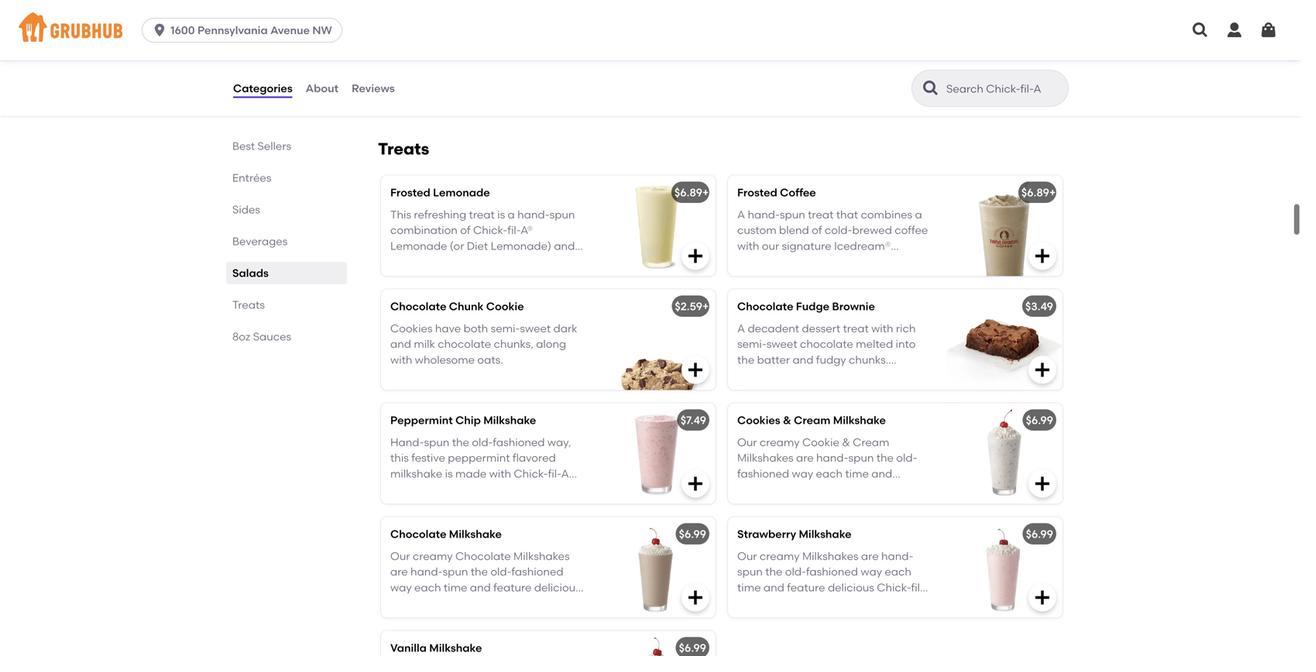 Task type: locate. For each thing, give the bounding box(es) containing it.
chocolate fudge brownie image
[[947, 289, 1063, 390]]

along
[[536, 338, 566, 351]]

frosted up this at the top of the page
[[390, 186, 431, 199]]

delicious
[[778, 483, 825, 496], [534, 581, 581, 594], [828, 581, 875, 594]]

a
[[508, 208, 515, 221], [915, 208, 923, 221], [876, 369, 883, 382]]

and inside cookies have both semi-sweet dark and milk chocolate chunks, along with wholesome oats.
[[390, 338, 411, 351]]

chocolate up fudgy
[[800, 338, 854, 351]]

milkshakes inside 'our creamy chocolate milkshakes are hand-spun the old-fashioned way each time and feature delicious chick-fil-a icedream® dessert.'
[[514, 550, 570, 563]]

semi- up chunks,
[[491, 322, 520, 335]]

2 vertical spatial way
[[390, 581, 412, 594]]

0 horizontal spatial time
[[444, 581, 468, 594]]

chocolate down both
[[438, 338, 491, 351]]

cookie inside our creamy cookie & cream milkshakes are hand-spun the old- fashioned way each time and feature delicious chick-fil-a icedream® dessert.
[[803, 436, 840, 449]]

$6.89 +
[[675, 186, 709, 199], [1022, 186, 1056, 199]]

1 horizontal spatial feature
[[738, 483, 776, 496]]

feature
[[738, 483, 776, 496], [494, 581, 532, 594], [787, 581, 826, 594]]

2 horizontal spatial with
[[872, 322, 894, 335]]

delicious inside our creamy cookie & cream milkshakes are hand-spun the old- fashioned way each time and feature delicious chick-fil-a icedream® dessert.
[[778, 483, 825, 496]]

2 horizontal spatial a
[[915, 208, 923, 221]]

the inside our creamy milkshakes are hand- spun the old-fashioned way each time and feature delicious chick-fil- a icedream® dessert.
[[766, 565, 783, 578]]

+ for a decadent dessert treat with rich semi-sweet chocolate melted into the batter and fudgy chunks. available individually or in a tray.
[[703, 300, 709, 313]]

best sellers
[[232, 139, 291, 153]]

frosted coffee
[[738, 186, 816, 199]]

1 of from the left
[[460, 224, 471, 237]]

0 horizontal spatial with
[[390, 353, 413, 366]]

chocolate milkshake image
[[600, 517, 716, 618]]

milkshake right vanilla
[[429, 642, 482, 655]]

2 horizontal spatial feature
[[787, 581, 826, 594]]

creamy for spun
[[413, 550, 453, 563]]

2 of from the left
[[812, 224, 822, 237]]

fil- inside our creamy milkshakes are hand- spun the old-fashioned way each time and feature delicious chick-fil- a icedream® dessert.
[[912, 581, 925, 594]]

0 vertical spatial are
[[796, 451, 814, 465]]

way inside our creamy cookie & cream milkshakes are hand-spun the old- fashioned way each time and feature delicious chick-fil-a icedream® dessert.
[[792, 467, 814, 480]]

1 vertical spatial cookies
[[738, 414, 781, 427]]

$6.89 + for this refreshing treat is a hand-spun combination of chick-fil-a® lemonade (or diet lemonade) and our signature icedream® dessert.
[[675, 186, 709, 199]]

2 horizontal spatial way
[[861, 565, 882, 578]]

the inside a decadent dessert treat with rich semi-sweet chocolate melted into the batter and fudgy chunks. available individually or in a tray.
[[738, 353, 755, 366]]

icedream® up vanilla milkshake
[[448, 597, 505, 610]]

chocolate inside a decadent dessert treat with rich semi-sweet chocolate melted into the batter and fudgy chunks. available individually or in a tray.
[[800, 338, 854, 351]]

0 horizontal spatial &
[[783, 414, 792, 427]]

spun down strawberry
[[738, 565, 763, 578]]

2 horizontal spatial treat
[[843, 322, 869, 335]]

avenue
[[270, 24, 310, 37]]

semi- inside cookies have both semi-sweet dark and milk chocolate chunks, along with wholesome oats.
[[491, 322, 520, 335]]

1 horizontal spatial delicious
[[778, 483, 825, 496]]

a inside a hand-spun treat that combines a custom blend of cold-brewed coffee with our signature icedream® dessert.
[[915, 208, 923, 221]]

0 horizontal spatial treats
[[232, 298, 265, 311]]

1 vertical spatial treats
[[232, 298, 265, 311]]

of left 'cold-' at the top
[[812, 224, 822, 237]]

beverages
[[232, 235, 288, 248]]

fil- inside 'our creamy chocolate milkshakes are hand-spun the old-fashioned way each time and feature delicious chick-fil-a icedream® dessert.'
[[425, 597, 438, 610]]

icedream® down diet
[[463, 255, 519, 268]]

our down combination
[[390, 255, 408, 268]]

$6.99 for our creamy cookie & cream milkshakes are hand-spun the old- fashioned way each time and feature delicious chick-fil-a icedream® dessert.
[[1026, 414, 1054, 427]]

1 horizontal spatial cookies
[[738, 414, 781, 427]]

a up coffee
[[915, 208, 923, 221]]

icedream® inside 'our creamy chocolate milkshakes are hand-spun the old-fashioned way each time and feature delicious chick-fil-a icedream® dessert.'
[[448, 597, 505, 610]]

delicious inside our creamy milkshakes are hand- spun the old-fashioned way each time and feature delicious chick-fil- a icedream® dessert.
[[828, 581, 875, 594]]

icedream® inside a hand-spun treat that combines a custom blend of cold-brewed coffee with our signature icedream® dessert.
[[834, 239, 891, 253]]

1 horizontal spatial cream
[[853, 436, 890, 449]]

frosted lemonade image
[[600, 176, 716, 276]]

cookies down available
[[738, 414, 781, 427]]

0 horizontal spatial milkshakes
[[514, 550, 570, 563]]

1 horizontal spatial milkshakes
[[738, 451, 794, 465]]

the inside our creamy cookie & cream milkshakes are hand-spun the old- fashioned way each time and feature delicious chick-fil-a icedream® dessert.
[[877, 451, 894, 465]]

signature down blend
[[782, 239, 832, 253]]

svg image
[[1192, 21, 1210, 40], [1226, 21, 1244, 40], [152, 22, 167, 38], [1034, 247, 1052, 265], [686, 361, 705, 379], [686, 475, 705, 493], [1034, 475, 1052, 493], [1034, 588, 1052, 607]]

cookie down the "cookies & cream milkshake"
[[803, 436, 840, 449]]

1 vertical spatial way
[[861, 565, 882, 578]]

1 vertical spatial lemonade
[[390, 239, 447, 253]]

hand- inside our creamy cookie & cream milkshakes are hand-spun the old- fashioned way each time and feature delicious chick-fil-a icedream® dessert.
[[817, 451, 849, 465]]

lemonade inside this refreshing treat is a hand-spun combination of chick-fil-a® lemonade (or diet lemonade) and our signature icedream® dessert.
[[390, 239, 447, 253]]

of up the (or
[[460, 224, 471, 237]]

a inside 'our creamy chocolate milkshakes are hand-spun the old-fashioned way each time and feature delicious chick-fil-a icedream® dessert.'
[[438, 597, 446, 610]]

decadent
[[748, 322, 800, 335]]

0 horizontal spatial chocolate
[[438, 338, 491, 351]]

are inside our creamy milkshakes are hand- spun the old-fashioned way each time and feature delicious chick-fil- a icedream® dessert.
[[862, 550, 879, 563]]

chick- inside our creamy cookie & cream milkshakes are hand-spun the old- fashioned way each time and feature delicious chick-fil-a icedream® dessert.
[[827, 483, 862, 496]]

cookies up milk
[[390, 322, 433, 335]]

0 vertical spatial cookies
[[390, 322, 433, 335]]

time down the "cookies & cream milkshake"
[[846, 467, 869, 480]]

cookie
[[486, 300, 524, 313], [803, 436, 840, 449]]

1 horizontal spatial $6.89
[[1022, 186, 1050, 199]]

chocolate
[[438, 338, 491, 351], [800, 338, 854, 351]]

0 horizontal spatial $6.89
[[675, 186, 703, 199]]

treats
[[378, 139, 429, 159], [232, 298, 265, 311]]

0 horizontal spatial fashioned
[[512, 565, 564, 578]]

cream
[[794, 414, 831, 427], [853, 436, 890, 449]]

0 horizontal spatial signature
[[410, 255, 460, 268]]

treat for $6.89 +
[[808, 208, 834, 221]]

cookie up both
[[486, 300, 524, 313]]

treat
[[469, 208, 495, 221], [808, 208, 834, 221], [843, 322, 869, 335]]

1 vertical spatial signature
[[410, 255, 460, 268]]

old- inside our creamy cookie & cream milkshakes are hand-spun the old- fashioned way each time and feature delicious chick-fil-a icedream® dessert.
[[897, 451, 918, 465]]

1 horizontal spatial sweet
[[767, 338, 798, 351]]

1 vertical spatial are
[[862, 550, 879, 563]]

cream down the "cookies & cream milkshake"
[[853, 436, 890, 449]]

1 horizontal spatial treat
[[808, 208, 834, 221]]

the
[[738, 353, 755, 366], [877, 451, 894, 465], [471, 565, 488, 578], [766, 565, 783, 578]]

signature inside this refreshing treat is a hand-spun combination of chick-fil-a® lemonade (or diet lemonade) and our signature icedream® dessert.
[[410, 255, 460, 268]]

0 horizontal spatial old-
[[491, 565, 512, 578]]

1 $6.89 + from the left
[[675, 186, 709, 199]]

0 vertical spatial cream
[[794, 414, 831, 427]]

1 horizontal spatial &
[[842, 436, 851, 449]]

sweet up batter
[[767, 338, 798, 351]]

time inside our creamy cookie & cream milkshakes are hand-spun the old- fashioned way each time and feature delicious chick-fil-a icedream® dessert.
[[846, 467, 869, 480]]

lemonade down combination
[[390, 239, 447, 253]]

svg image for $6.99
[[686, 588, 705, 607]]

1 horizontal spatial are
[[796, 451, 814, 465]]

spun up blend
[[780, 208, 806, 221]]

2 vertical spatial are
[[390, 565, 408, 578]]

our inside our creamy milkshakes are hand- spun the old-fashioned way each time and feature delicious chick-fil- a icedream® dessert.
[[738, 550, 757, 563]]

each inside our creamy cookie & cream milkshakes are hand-spun the old- fashioned way each time and feature delicious chick-fil-a icedream® dessert.
[[816, 467, 843, 480]]

chocolate fudge brownie
[[738, 300, 875, 313]]

creamy inside our creamy cookie & cream milkshakes are hand-spun the old- fashioned way each time and feature delicious chick-fil-a icedream® dessert.
[[760, 436, 800, 449]]

chocolate for creamy
[[390, 528, 447, 541]]

creamy down strawberry
[[760, 550, 800, 563]]

2 horizontal spatial time
[[846, 467, 869, 480]]

treat up 'cold-' at the top
[[808, 208, 834, 221]]

cookie for chunk
[[486, 300, 524, 313]]

with inside a hand-spun treat that combines a custom blend of cold-brewed coffee with our signature icedream® dessert.
[[738, 239, 760, 253]]

our creamy cookie & cream milkshakes are hand-spun the old- fashioned way each time and feature delicious chick-fil-a icedream® dessert.
[[738, 436, 918, 512]]

the inside 'our creamy chocolate milkshakes are hand-spun the old-fashioned way each time and feature delicious chick-fil-a icedream® dessert.'
[[471, 565, 488, 578]]

2 chocolate from the left
[[800, 338, 854, 351]]

2 horizontal spatial delicious
[[828, 581, 875, 594]]

a right is
[[508, 208, 515, 221]]

0 horizontal spatial a
[[508, 208, 515, 221]]

treat inside a decadent dessert treat with rich semi-sweet chocolate melted into the batter and fudgy chunks. available individually or in a tray.
[[843, 322, 869, 335]]

peppermint
[[390, 414, 453, 427]]

milkshake
[[484, 414, 536, 427], [834, 414, 886, 427], [449, 528, 502, 541], [799, 528, 852, 541], [429, 642, 482, 655]]

0 vertical spatial with
[[738, 239, 760, 253]]

old- inside 'our creamy chocolate milkshakes are hand-spun the old-fashioned way each time and feature delicious chick-fil-a icedream® dessert.'
[[491, 565, 512, 578]]

chocolate inside cookies have both semi-sweet dark and milk chocolate chunks, along with wholesome oats.
[[438, 338, 491, 351]]

2 horizontal spatial fashioned
[[806, 565, 858, 578]]

2 horizontal spatial are
[[862, 550, 879, 563]]

2 frosted from the left
[[738, 186, 778, 199]]

strawberry
[[738, 528, 797, 541]]

chocolate
[[390, 300, 447, 313], [738, 300, 794, 313], [390, 528, 447, 541], [456, 550, 511, 563]]

spun inside our creamy milkshakes are hand- spun the old-fashioned way each time and feature delicious chick-fil- a icedream® dessert.
[[738, 565, 763, 578]]

each
[[816, 467, 843, 480], [885, 565, 912, 578], [415, 581, 441, 594]]

2 $6.89 + from the left
[[1022, 186, 1056, 199]]

1 horizontal spatial cookie
[[803, 436, 840, 449]]

time inside 'our creamy chocolate milkshakes are hand-spun the old-fashioned way each time and feature delicious chick-fil-a icedream® dessert.'
[[444, 581, 468, 594]]

0 horizontal spatial are
[[390, 565, 408, 578]]

svg image
[[1260, 21, 1278, 40], [686, 247, 705, 265], [1034, 361, 1052, 379], [686, 588, 705, 607]]

way
[[792, 467, 814, 480], [861, 565, 882, 578], [390, 581, 412, 594]]

fil- inside this refreshing treat is a hand-spun combination of chick-fil-a® lemonade (or diet lemonade) and our signature icedream® dessert.
[[508, 224, 521, 237]]

1 horizontal spatial our
[[762, 239, 780, 253]]

1 vertical spatial sweet
[[767, 338, 798, 351]]

our down the "cookies & cream milkshake"
[[738, 436, 757, 449]]

1 $6.89 from the left
[[675, 186, 703, 199]]

1 vertical spatial with
[[872, 322, 894, 335]]

our down custom
[[762, 239, 780, 253]]

1 vertical spatial each
[[885, 565, 912, 578]]

pennsylvania
[[198, 24, 268, 37]]

batter
[[757, 353, 790, 366]]

$6.89
[[675, 186, 703, 199], [1022, 186, 1050, 199]]

time down strawberry
[[738, 581, 761, 594]]

signature
[[782, 239, 832, 253], [410, 255, 460, 268]]

and inside a decadent dessert treat with rich semi-sweet chocolate melted into the batter and fudgy chunks. available individually or in a tray.
[[793, 353, 814, 366]]

frosted
[[390, 186, 431, 199], [738, 186, 778, 199]]

1 vertical spatial cream
[[853, 436, 890, 449]]

spun down chocolate milkshake
[[443, 565, 468, 578]]

& inside our creamy cookie & cream milkshakes are hand-spun the old- fashioned way each time and feature delicious chick-fil-a icedream® dessert.
[[842, 436, 851, 449]]

icedream® up strawberry
[[738, 499, 794, 512]]

fashioned inside 'our creamy chocolate milkshakes are hand-spun the old-fashioned way each time and feature delicious chick-fil-a icedream® dessert.'
[[512, 565, 564, 578]]

1 horizontal spatial frosted
[[738, 186, 778, 199]]

dessert
[[802, 322, 841, 335]]

0 horizontal spatial semi-
[[491, 322, 520, 335]]

$6.89 for this refreshing treat is a hand-spun combination of chick-fil-a® lemonade (or diet lemonade) and our signature icedream® dessert.
[[675, 186, 703, 199]]

with up melted
[[872, 322, 894, 335]]

are inside 'our creamy chocolate milkshakes are hand-spun the old-fashioned way each time and feature delicious chick-fil-a icedream® dessert.'
[[390, 565, 408, 578]]

1 horizontal spatial signature
[[782, 239, 832, 253]]

custom
[[738, 224, 777, 237]]

1 vertical spatial semi-
[[738, 338, 767, 351]]

0 vertical spatial lemonade
[[433, 186, 490, 199]]

a inside our creamy milkshakes are hand- spun the old-fashioned way each time and feature delicious chick-fil- a icedream® dessert.
[[738, 597, 745, 610]]

semi-
[[491, 322, 520, 335], [738, 338, 767, 351]]

1 horizontal spatial time
[[738, 581, 761, 594]]

peppermint chip milkshake image
[[600, 403, 716, 504]]

hand- inside this refreshing treat is a hand-spun combination of chick-fil-a® lemonade (or diet lemonade) and our signature icedream® dessert.
[[518, 208, 550, 221]]

0 horizontal spatial each
[[415, 581, 441, 594]]

our for our creamy milkshakes are hand- spun the old-fashioned way each time and feature delicious chick-fil- a icedream® dessert.
[[738, 550, 757, 563]]

into
[[896, 338, 916, 351]]

1 horizontal spatial fashioned
[[738, 467, 790, 480]]

0 vertical spatial sweet
[[520, 322, 551, 335]]

1 vertical spatial our
[[390, 255, 408, 268]]

a right in
[[876, 369, 883, 382]]

hand-
[[518, 208, 550, 221], [748, 208, 780, 221], [817, 451, 849, 465], [882, 550, 914, 563], [411, 565, 443, 578]]

0 horizontal spatial delicious
[[534, 581, 581, 594]]

and
[[554, 239, 575, 253], [390, 338, 411, 351], [793, 353, 814, 366], [872, 467, 893, 480], [470, 581, 491, 594], [764, 581, 785, 594]]

of inside a hand-spun treat that combines a custom blend of cold-brewed coffee with our signature icedream® dessert.
[[812, 224, 822, 237]]

our
[[738, 436, 757, 449], [390, 550, 410, 563], [738, 550, 757, 563]]

salads
[[232, 267, 269, 280]]

sweet inside a decadent dessert treat with rich semi-sweet chocolate melted into the batter and fudgy chunks. available individually or in a tray.
[[767, 338, 798, 351]]

chick-
[[473, 224, 508, 237], [827, 483, 862, 496], [877, 581, 912, 594], [390, 597, 425, 610]]

2 vertical spatial with
[[390, 353, 413, 366]]

a inside this refreshing treat is a hand-spun combination of chick-fil-a® lemonade (or diet lemonade) and our signature icedream® dessert.
[[508, 208, 515, 221]]

frosted up custom
[[738, 186, 778, 199]]

lemonade
[[433, 186, 490, 199], [390, 239, 447, 253]]

1 horizontal spatial of
[[812, 224, 822, 237]]

signature down the (or
[[410, 255, 460, 268]]

treat left is
[[469, 208, 495, 221]]

of
[[460, 224, 471, 237], [812, 224, 822, 237]]

our for our creamy chocolate milkshakes are hand-spun the old-fashioned way each time and feature delicious chick-fil-a icedream® dessert.
[[390, 550, 410, 563]]

0 horizontal spatial treat
[[469, 208, 495, 221]]

our inside our creamy cookie & cream milkshakes are hand-spun the old- fashioned way each time and feature delicious chick-fil-a icedream® dessert.
[[738, 436, 757, 449]]

creamy
[[760, 436, 800, 449], [413, 550, 453, 563], [760, 550, 800, 563]]

1 horizontal spatial a
[[876, 369, 883, 382]]

$6.89 + for a hand-spun treat that combines a custom blend of cold-brewed coffee with our signature icedream® dessert.
[[1022, 186, 1056, 199]]

0 vertical spatial our
[[762, 239, 780, 253]]

creamy down the "cookies & cream milkshake"
[[760, 436, 800, 449]]

0 vertical spatial signature
[[782, 239, 832, 253]]

2 horizontal spatial each
[[885, 565, 912, 578]]

chunks,
[[494, 338, 534, 351]]

+
[[703, 186, 709, 199], [1050, 186, 1056, 199], [703, 300, 709, 313]]

0 horizontal spatial sweet
[[520, 322, 551, 335]]

spun inside a hand-spun treat that combines a custom blend of cold-brewed coffee with our signature icedream® dessert.
[[780, 208, 806, 221]]

milkshake up 'our creamy chocolate milkshakes are hand-spun the old-fashioned way each time and feature delicious chick-fil-a icedream® dessert.'
[[449, 528, 502, 541]]

1 frosted from the left
[[390, 186, 431, 199]]

&
[[783, 414, 792, 427], [842, 436, 851, 449]]

0 horizontal spatial of
[[460, 224, 471, 237]]

0 vertical spatial semi-
[[491, 322, 520, 335]]

svg image for $3.49
[[1034, 361, 1052, 379]]

a inside our creamy cookie & cream milkshakes are hand-spun the old- fashioned way each time and feature delicious chick-fil-a icedream® dessert.
[[875, 483, 883, 496]]

sweet
[[520, 322, 551, 335], [767, 338, 798, 351]]

dessert.
[[522, 255, 563, 268], [738, 255, 779, 268], [797, 499, 838, 512], [508, 597, 549, 610], [807, 597, 849, 610]]

feature inside our creamy milkshakes are hand- spun the old-fashioned way each time and feature delicious chick-fil- a icedream® dessert.
[[787, 581, 826, 594]]

(or
[[450, 239, 464, 253]]

a
[[738, 208, 745, 221], [738, 322, 745, 335], [875, 483, 883, 496], [438, 597, 446, 610], [738, 597, 745, 610]]

available
[[738, 369, 786, 382]]

combines
[[861, 208, 913, 221]]

treat inside a hand-spun treat that combines a custom blend of cold-brewed coffee with our signature icedream® dessert.
[[808, 208, 834, 221]]

cookies
[[390, 322, 433, 335], [738, 414, 781, 427]]

treat down the 'brownie'
[[843, 322, 869, 335]]

icedream® down brewed
[[834, 239, 891, 253]]

market salad image
[[600, 7, 716, 107]]

semi- down the decadent in the right of the page
[[738, 338, 767, 351]]

our down strawberry
[[738, 550, 757, 563]]

0 vertical spatial each
[[816, 467, 843, 480]]

cream down individually
[[794, 414, 831, 427]]

peppermint chip milkshake
[[390, 414, 536, 427]]

fil- inside our creamy cookie & cream milkshakes are hand-spun the old- fashioned way each time and feature delicious chick-fil-a icedream® dessert.
[[862, 483, 875, 496]]

milkshake up our creamy milkshakes are hand- spun the old-fashioned way each time and feature delicious chick-fil- a icedream® dessert. at bottom right
[[799, 528, 852, 541]]

sweet up along
[[520, 322, 551, 335]]

2 $6.89 from the left
[[1022, 186, 1050, 199]]

2 vertical spatial each
[[415, 581, 441, 594]]

1 horizontal spatial with
[[738, 239, 760, 253]]

each inside 'our creamy chocolate milkshakes are hand-spun the old-fashioned way each time and feature delicious chick-fil-a icedream® dessert.'
[[415, 581, 441, 594]]

milkshake right chip
[[484, 414, 536, 427]]

that
[[837, 208, 859, 221]]

& down available
[[783, 414, 792, 427]]

with
[[738, 239, 760, 253], [872, 322, 894, 335], [390, 353, 413, 366]]

hand- inside our creamy milkshakes are hand- spun the old-fashioned way each time and feature delicious chick-fil- a icedream® dessert.
[[882, 550, 914, 563]]

chunks.
[[849, 353, 889, 366]]

fashioned inside our creamy cookie & cream milkshakes are hand-spun the old- fashioned way each time and feature delicious chick-fil-a icedream® dessert.
[[738, 467, 790, 480]]

1 chocolate from the left
[[438, 338, 491, 351]]

chunk
[[449, 300, 484, 313]]

1 vertical spatial cookie
[[803, 436, 840, 449]]

0 vertical spatial cookie
[[486, 300, 524, 313]]

lemonade up the refreshing on the left top of the page
[[433, 186, 490, 199]]

0 horizontal spatial our
[[390, 255, 408, 268]]

dessert. inside 'our creamy chocolate milkshakes are hand-spun the old-fashioned way each time and feature delicious chick-fil-a icedream® dessert.'
[[508, 597, 549, 610]]

are
[[796, 451, 814, 465], [862, 550, 879, 563], [390, 565, 408, 578]]

1 vertical spatial &
[[842, 436, 851, 449]]

0 horizontal spatial $6.89 +
[[675, 186, 709, 199]]

blend
[[779, 224, 809, 237]]

0 horizontal spatial frosted
[[390, 186, 431, 199]]

with left wholesome
[[390, 353, 413, 366]]

treats up 'frosted lemonade' at the top left of the page
[[378, 139, 429, 159]]

1 horizontal spatial way
[[792, 467, 814, 480]]

sellers
[[258, 139, 291, 153]]

0 horizontal spatial way
[[390, 581, 412, 594]]

old-
[[897, 451, 918, 465], [491, 565, 512, 578], [785, 565, 806, 578]]

creamy down chocolate milkshake
[[413, 550, 453, 563]]

0 horizontal spatial cookie
[[486, 300, 524, 313]]

2 horizontal spatial milkshakes
[[803, 550, 859, 563]]

0 horizontal spatial cookies
[[390, 322, 433, 335]]

0 vertical spatial treats
[[378, 139, 429, 159]]

our down chocolate milkshake
[[390, 550, 410, 563]]

0 horizontal spatial feature
[[494, 581, 532, 594]]

chick- inside our creamy milkshakes are hand- spun the old-fashioned way each time and feature delicious chick-fil- a icedream® dessert.
[[877, 581, 912, 594]]

time inside our creamy milkshakes are hand- spun the old-fashioned way each time and feature delicious chick-fil- a icedream® dessert.
[[738, 581, 761, 594]]

1 horizontal spatial semi-
[[738, 338, 767, 351]]

creamy inside our creamy milkshakes are hand- spun the old-fashioned way each time and feature delicious chick-fil- a icedream® dessert.
[[760, 550, 800, 563]]

our inside 'our creamy chocolate milkshakes are hand-spun the old-fashioned way each time and feature delicious chick-fil-a icedream® dessert.'
[[390, 550, 410, 563]]

brownie
[[832, 300, 875, 313]]

0 vertical spatial way
[[792, 467, 814, 480]]

2 horizontal spatial old-
[[897, 451, 918, 465]]

& down the "cookies & cream milkshake"
[[842, 436, 851, 449]]

creamy inside 'our creamy chocolate milkshakes are hand-spun the old-fashioned way each time and feature delicious chick-fil-a icedream® dessert.'
[[413, 550, 453, 563]]

treats down salads
[[232, 298, 265, 311]]

with down custom
[[738, 239, 760, 253]]

our
[[762, 239, 780, 253], [390, 255, 408, 268]]

milkshakes inside our creamy cookie & cream milkshakes are hand-spun the old- fashioned way each time and feature delicious chick-fil-a icedream® dessert.
[[738, 451, 794, 465]]

coffee
[[895, 224, 928, 237]]

spun down the "cookies & cream milkshake"
[[849, 451, 874, 465]]

spun up lemonade)
[[550, 208, 575, 221]]

icedream® down strawberry
[[748, 597, 805, 610]]

each inside our creamy milkshakes are hand- spun the old-fashioned way each time and feature delicious chick-fil- a icedream® dessert.
[[885, 565, 912, 578]]

and inside 'our creamy chocolate milkshakes are hand-spun the old-fashioned way each time and feature delicious chick-fil-a icedream® dessert.'
[[470, 581, 491, 594]]

icedream® inside our creamy cookie & cream milkshakes are hand-spun the old- fashioned way each time and feature delicious chick-fil-a icedream® dessert.
[[738, 499, 794, 512]]

1 horizontal spatial old-
[[785, 565, 806, 578]]

1 horizontal spatial each
[[816, 467, 843, 480]]

categories
[[233, 82, 293, 95]]

time down chocolate milkshake
[[444, 581, 468, 594]]

milkshake for chocolate milkshake
[[449, 528, 502, 541]]

1 horizontal spatial chocolate
[[800, 338, 854, 351]]

time
[[846, 467, 869, 480], [444, 581, 468, 594], [738, 581, 761, 594]]

1 horizontal spatial $6.89 +
[[1022, 186, 1056, 199]]

treat inside this refreshing treat is a hand-spun combination of chick-fil-a® lemonade (or diet lemonade) and our signature icedream® dessert.
[[469, 208, 495, 221]]

cookies inside cookies have both semi-sweet dark and milk chocolate chunks, along with wholesome oats.
[[390, 322, 433, 335]]

milkshake for vanilla milkshake
[[429, 642, 482, 655]]



Task type: describe. For each thing, give the bounding box(es) containing it.
frosted for hand-
[[738, 186, 778, 199]]

both
[[464, 322, 488, 335]]

combination
[[390, 224, 458, 237]]

lemonade)
[[491, 239, 552, 253]]

svg image inside main navigation navigation
[[1260, 21, 1278, 40]]

$6.89 for a hand-spun treat that combines a custom blend of cold-brewed coffee with our signature icedream® dessert.
[[1022, 186, 1050, 199]]

$6.99 for our creamy milkshakes are hand- spun the old-fashioned way each time and feature delicious chick-fil- a icedream® dessert.
[[1026, 528, 1054, 541]]

in
[[864, 369, 873, 382]]

$6.99 for our creamy chocolate milkshakes are hand-spun the old-fashioned way each time and feature delicious chick-fil-a icedream® dessert.
[[679, 528, 707, 541]]

chocolate for both
[[438, 338, 491, 351]]

main navigation navigation
[[0, 0, 1302, 60]]

and inside our creamy milkshakes are hand- spun the old-fashioned way each time and feature delicious chick-fil- a icedream® dessert.
[[764, 581, 785, 594]]

frosted for refreshing
[[390, 186, 431, 199]]

icedream® inside our creamy milkshakes are hand- spun the old-fashioned way each time and feature delicious chick-fil- a icedream® dessert.
[[748, 597, 805, 610]]

reviews
[[352, 82, 395, 95]]

+ for a hand-spun treat that combines a custom blend of cold-brewed coffee with our signature icedream® dessert.
[[703, 186, 709, 199]]

milkshake down the or on the right bottom of the page
[[834, 414, 886, 427]]

fudge
[[796, 300, 830, 313]]

refreshing
[[414, 208, 467, 221]]

with inside cookies have both semi-sweet dark and milk chocolate chunks, along with wholesome oats.
[[390, 353, 413, 366]]

chocolate for have
[[390, 300, 447, 313]]

milkshake for strawberry milkshake
[[799, 528, 852, 541]]

sweet inside cookies have both semi-sweet dark and milk chocolate chunks, along with wholesome oats.
[[520, 322, 551, 335]]

our creamy milkshakes are hand- spun the old-fashioned way each time and feature delicious chick-fil- a icedream® dessert.
[[738, 550, 925, 610]]

spun inside our creamy cookie & cream milkshakes are hand-spun the old- fashioned way each time and feature delicious chick-fil-a icedream® dessert.
[[849, 451, 874, 465]]

old- inside our creamy milkshakes are hand- spun the old-fashioned way each time and feature delicious chick-fil- a icedream® dessert.
[[785, 565, 806, 578]]

$2.59
[[675, 300, 703, 313]]

frosted lemonade
[[390, 186, 490, 199]]

1600 pennsylvania avenue nw button
[[142, 18, 349, 43]]

about
[[306, 82, 339, 95]]

feature inside our creamy cookie & cream milkshakes are hand-spun the old- fashioned way each time and feature delicious chick-fil-a icedream® dessert.
[[738, 483, 776, 496]]

is
[[498, 208, 505, 221]]

coffee
[[780, 186, 816, 199]]

vanilla milkshake
[[390, 642, 482, 655]]

icedream® inside this refreshing treat is a hand-spun combination of chick-fil-a® lemonade (or diet lemonade) and our signature icedream® dessert.
[[463, 255, 519, 268]]

$7.49
[[681, 414, 707, 427]]

reviews button
[[351, 60, 396, 116]]

with inside a decadent dessert treat with rich semi-sweet chocolate melted into the batter and fudgy chunks. available individually or in a tray.
[[872, 322, 894, 335]]

this
[[390, 208, 411, 221]]

0 horizontal spatial cream
[[794, 414, 831, 427]]

chocolate milkshake
[[390, 528, 502, 541]]

$3.49
[[1026, 300, 1054, 313]]

cream inside our creamy cookie & cream milkshakes are hand-spun the old- fashioned way each time and feature delicious chick-fil-a icedream® dessert.
[[853, 436, 890, 449]]

wholesome
[[415, 353, 475, 366]]

nw
[[313, 24, 332, 37]]

melted
[[856, 338, 893, 351]]

and inside this refreshing treat is a hand-spun combination of chick-fil-a® lemonade (or diet lemonade) and our signature icedream® dessert.
[[554, 239, 575, 253]]

cold-
[[825, 224, 853, 237]]

treat for $2.59 +
[[843, 322, 869, 335]]

search icon image
[[922, 79, 941, 98]]

cookies for cookies & cream milkshake
[[738, 414, 781, 427]]

a®
[[521, 224, 533, 237]]

8oz sauces
[[232, 330, 291, 343]]

chip
[[456, 414, 481, 427]]

a inside a decadent dessert treat with rich semi-sweet chocolate melted into the batter and fudgy chunks. available individually or in a tray.
[[876, 369, 883, 382]]

rich
[[896, 322, 916, 335]]

creamy for are
[[760, 436, 800, 449]]

cookies & cream milkshake image
[[947, 403, 1063, 504]]

our creamy chocolate milkshakes are hand-spun the old-fashioned way each time and feature delicious chick-fil-a icedream® dessert.
[[390, 550, 581, 610]]

dessert. inside our creamy milkshakes are hand- spun the old-fashioned way each time and feature delicious chick-fil- a icedream® dessert.
[[807, 597, 849, 610]]

this refreshing treat is a hand-spun combination of chick-fil-a® lemonade (or diet lemonade) and our signature icedream® dessert.
[[390, 208, 575, 268]]

milk
[[414, 338, 435, 351]]

chocolate for dessert
[[800, 338, 854, 351]]

sides
[[232, 203, 260, 216]]

chocolate chunk cookie image
[[600, 289, 716, 390]]

Search Chick-fil-A search field
[[945, 81, 1064, 96]]

cookies for cookies have both semi-sweet dark and milk chocolate chunks, along with wholesome oats.
[[390, 322, 433, 335]]

vanilla milkshake image
[[600, 631, 716, 656]]

tray.
[[885, 369, 908, 382]]

svg image inside 1600 pennsylvania avenue nw button
[[152, 22, 167, 38]]

hand- inside a hand-spun treat that combines a custom blend of cold-brewed coffee with our signature icedream® dessert.
[[748, 208, 780, 221]]

1 horizontal spatial treats
[[378, 139, 429, 159]]

chick- inside this refreshing treat is a hand-spun combination of chick-fil-a® lemonade (or diet lemonade) and our signature icedream® dessert.
[[473, 224, 508, 237]]

creamy for the
[[760, 550, 800, 563]]

and inside our creamy cookie & cream milkshakes are hand-spun the old- fashioned way each time and feature delicious chick-fil-a icedream® dessert.
[[872, 467, 893, 480]]

sauces
[[253, 330, 291, 343]]

chocolate chunk cookie
[[390, 300, 524, 313]]

fashioned inside our creamy milkshakes are hand- spun the old-fashioned way each time and feature delicious chick-fil- a icedream® dessert.
[[806, 565, 858, 578]]

0 vertical spatial &
[[783, 414, 792, 427]]

strawberry milkshake
[[738, 528, 852, 541]]

individually
[[789, 369, 848, 382]]

chocolate for decadent
[[738, 300, 794, 313]]

8oz
[[232, 330, 251, 343]]

diet
[[467, 239, 488, 253]]

spun inside 'our creamy chocolate milkshakes are hand-spun the old-fashioned way each time and feature delicious chick-fil-a icedream® dessert.'
[[443, 565, 468, 578]]

our inside a hand-spun treat that combines a custom blend of cold-brewed coffee with our signature icedream® dessert.
[[762, 239, 780, 253]]

cookie for creamy
[[803, 436, 840, 449]]

fudgy
[[816, 353, 847, 366]]

a inside a decadent dessert treat with rich semi-sweet chocolate melted into the batter and fudgy chunks. available individually or in a tray.
[[738, 322, 745, 335]]

a decadent dessert treat with rich semi-sweet chocolate melted into the batter and fudgy chunks. available individually or in a tray.
[[738, 322, 916, 382]]

way inside our creamy milkshakes are hand- spun the old-fashioned way each time and feature delicious chick-fil- a icedream® dessert.
[[861, 565, 882, 578]]

1600 pennsylvania avenue nw
[[171, 24, 332, 37]]

best
[[232, 139, 255, 153]]

cookies & cream milkshake
[[738, 414, 886, 427]]

frosted coffee image
[[947, 176, 1063, 276]]

dark
[[554, 322, 578, 335]]

feature inside 'our creamy chocolate milkshakes are hand-spun the old-fashioned way each time and feature delicious chick-fil-a icedream® dessert.'
[[494, 581, 532, 594]]

hand- inside 'our creamy chocolate milkshakes are hand-spun the old-fashioned way each time and feature delicious chick-fil-a icedream® dessert.'
[[411, 565, 443, 578]]

svg image for $6.89
[[686, 247, 705, 265]]

delicious inside 'our creamy chocolate milkshakes are hand-spun the old-fashioned way each time and feature delicious chick-fil-a icedream® dessert.'
[[534, 581, 581, 594]]

$2.59 +
[[675, 300, 709, 313]]

chocolate inside 'our creamy chocolate milkshakes are hand-spun the old-fashioned way each time and feature delicious chick-fil-a icedream® dessert.'
[[456, 550, 511, 563]]

of inside this refreshing treat is a hand-spun combination of chick-fil-a® lemonade (or diet lemonade) and our signature icedream® dessert.
[[460, 224, 471, 237]]

oats.
[[478, 353, 503, 366]]

our inside this refreshing treat is a hand-spun combination of chick-fil-a® lemonade (or diet lemonade) and our signature icedream® dessert.
[[390, 255, 408, 268]]

strawberry milkshake image
[[947, 517, 1063, 618]]

1600
[[171, 24, 195, 37]]

signature inside a hand-spun treat that combines a custom blend of cold-brewed coffee with our signature icedream® dessert.
[[782, 239, 832, 253]]

or
[[850, 369, 861, 382]]

way inside 'our creamy chocolate milkshakes are hand-spun the old-fashioned way each time and feature delicious chick-fil-a icedream® dessert.'
[[390, 581, 412, 594]]

semi- inside a decadent dessert treat with rich semi-sweet chocolate melted into the batter and fudgy chunks. available individually or in a tray.
[[738, 338, 767, 351]]

about button
[[305, 60, 339, 116]]

vanilla
[[390, 642, 427, 655]]

dessert. inside a hand-spun treat that combines a custom blend of cold-brewed coffee with our signature icedream® dessert.
[[738, 255, 779, 268]]

chick- inside 'our creamy chocolate milkshakes are hand-spun the old-fashioned way each time and feature delicious chick-fil-a icedream® dessert.'
[[390, 597, 425, 610]]

cookies have both semi-sweet dark and milk chocolate chunks, along with wholesome oats.
[[390, 322, 578, 366]]

have
[[435, 322, 461, 335]]

a inside a hand-spun treat that combines a custom blend of cold-brewed coffee with our signature icedream® dessert.
[[738, 208, 745, 221]]

categories button
[[232, 60, 293, 116]]

entrées
[[232, 171, 272, 184]]

milkshakes inside our creamy milkshakes are hand- spun the old-fashioned way each time and feature delicious chick-fil- a icedream® dessert.
[[803, 550, 859, 563]]

spun inside this refreshing treat is a hand-spun combination of chick-fil-a® lemonade (or diet lemonade) and our signature icedream® dessert.
[[550, 208, 575, 221]]

our for our creamy cookie & cream milkshakes are hand-spun the old- fashioned way each time and feature delicious chick-fil-a icedream® dessert.
[[738, 436, 757, 449]]

are inside our creamy cookie & cream milkshakes are hand-spun the old- fashioned way each time and feature delicious chick-fil-a icedream® dessert.
[[796, 451, 814, 465]]

brewed
[[853, 224, 892, 237]]

dessert. inside our creamy cookie & cream milkshakes are hand-spun the old- fashioned way each time and feature delicious chick-fil-a icedream® dessert.
[[797, 499, 838, 512]]

dessert. inside this refreshing treat is a hand-spun combination of chick-fil-a® lemonade (or diet lemonade) and our signature icedream® dessert.
[[522, 255, 563, 268]]

a hand-spun treat that combines a custom blend of cold-brewed coffee with our signature icedream® dessert.
[[738, 208, 928, 268]]



Task type: vqa. For each thing, say whether or not it's contained in the screenshot.
list box containing Now
no



